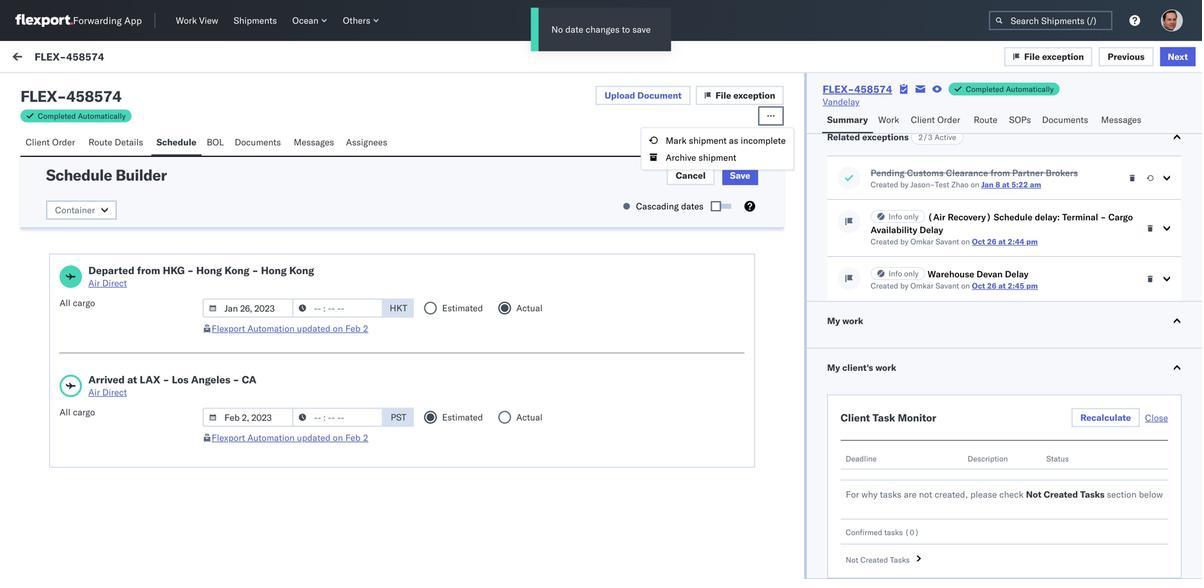 Task type: locate. For each thing, give the bounding box(es) containing it.
flexport. image
[[15, 14, 73, 27]]

exception up incomplete
[[734, 90, 776, 101]]

summary button
[[823, 108, 874, 133]]

1 direct from the top
[[102, 277, 127, 289]]

test down xiong
[[143, 161, 159, 172]]

0 vertical spatial savant
[[936, 237, 960, 246]]

automation for hong
[[248, 323, 295, 334]]

work view
[[176, 15, 218, 26]]

by for (air
[[901, 237, 909, 246]]

vandelay up availability
[[849, 207, 886, 218]]

3 by from the top
[[901, 281, 909, 290]]

:
[[576, 53, 578, 63]]

completed up route button
[[967, 84, 1005, 94]]

0 vertical spatial automation
[[248, 323, 295, 334]]

messages for messages button to the right
[[1102, 114, 1142, 125]]

tasks left section
[[1081, 489, 1105, 500]]

1 vertical spatial tasks
[[891, 555, 910, 565]]

from inside pending customs clearance from partner brokers created by jason-test zhao on jan 8 at 5:22 am
[[991, 167, 1011, 178]]

on inside pending customs clearance from partner brokers created by jason-test zhao on jan 8 at 5:22 am
[[971, 180, 980, 189]]

completed automatically up the sops
[[967, 84, 1054, 94]]

info up availability
[[889, 212, 903, 221]]

resolving left feature
[[104, 218, 141, 230]]

0 vertical spatial not
[[1027, 489, 1042, 500]]

omkar down (air
[[911, 237, 934, 246]]

0 horizontal spatial flex-458574
[[35, 50, 104, 63]]

vandelay down related exceptions
[[849, 149, 886, 160]]

1 flex- 458574 from the top
[[629, 149, 689, 160]]

1 26 from the top
[[988, 237, 997, 246]]

1 flexport automation updated on feb 2 from the top
[[212, 323, 369, 334]]

1 vertical spatial actual
[[517, 412, 543, 423]]

0 horizontal spatial messages button
[[289, 131, 341, 156]]

2 savant from the top
[[936, 281, 960, 290]]

x left jie
[[112, 140, 116, 148]]

1 oct from the top
[[973, 237, 986, 246]]

air inside the arrived at lax - los angeles - ca air direct
[[88, 387, 100, 398]]

2 down -- : -- -- text field
[[363, 432, 369, 443]]

flex- 458574 for test
[[629, 207, 689, 218]]

work inside button
[[879, 114, 900, 125]]

2 kong from the left
[[289, 264, 314, 277]]

feb down -- : -- -- text box
[[346, 323, 361, 334]]

2 j from the top
[[109, 198, 112, 206]]

flexport automation updated on feb 2 for ca
[[212, 432, 369, 443]]

route left the sops
[[974, 114, 998, 125]]

schedule for schedule
[[157, 136, 197, 148]]

1 savant from the top
[[936, 237, 960, 246]]

info down availability
[[889, 269, 903, 278]]

2 air direct link from the top
[[88, 386, 257, 399]]

0 vertical spatial 26
[[988, 237, 997, 246]]

only for (air
[[905, 212, 919, 221]]

messages button right actions
[[1097, 108, 1149, 133]]

zhao
[[952, 180, 969, 189]]

2 flexport automation updated on feb 2 button from the top
[[212, 432, 369, 443]]

upload
[[605, 90, 636, 101]]

kong up mmm d, yyyy text field
[[225, 264, 250, 277]]

flexport down mmm d, yyyy text box
[[212, 432, 245, 443]]

air inside departed from hkg - hong kong - hong kong air direct
[[88, 277, 100, 289]]

0 vertical spatial x
[[112, 140, 116, 148]]

1 vertical spatial 2
[[363, 432, 369, 443]]

actual
[[517, 302, 543, 314], [517, 412, 543, 423]]

1 horizontal spatial messages
[[1102, 114, 1142, 125]]

hong
[[196, 264, 222, 277], [261, 264, 287, 277]]

forwarding
[[73, 14, 122, 27]]

0 vertical spatial feb
[[346, 323, 361, 334]]

resolving
[[104, 161, 141, 172], [104, 218, 141, 230]]

0 horizontal spatial completed automatically
[[38, 111, 126, 121]]

1 vertical spatial order
[[52, 136, 75, 148]]

schedule up container
[[46, 165, 112, 184]]

0 horizontal spatial schedule
[[46, 165, 112, 184]]

updated down -- : -- -- text box
[[297, 323, 331, 334]]

2 by from the top
[[901, 237, 909, 246]]

pst right -- : -- -- text field
[[391, 412, 407, 423]]

client up related exceptions
[[850, 111, 870, 121]]

- left the los on the bottom of page
[[163, 373, 169, 386]]

1 all cargo from the top
[[60, 297, 95, 308]]

partner
[[1013, 167, 1044, 178]]

1 2 from the top
[[363, 323, 369, 334]]

2 vertical spatial by
[[901, 281, 909, 290]]

flex-458574
[[35, 50, 104, 63], [823, 83, 893, 95]]

from left hkg
[[137, 264, 160, 277]]

shipment down mark shipment as incomplete
[[699, 151, 737, 163]]

1 vertical spatial my work
[[828, 315, 864, 326]]

not
[[1027, 489, 1042, 500], [846, 555, 859, 565]]

2 all from the top
[[60, 406, 71, 418]]

savant
[[936, 237, 960, 246], [936, 281, 960, 290]]

2 info only from the top
[[889, 269, 919, 278]]

j x for feature
[[109, 198, 116, 206]]

0 vertical spatial actual
[[517, 302, 543, 314]]

2 vertical spatial vandelay
[[849, 207, 886, 218]]

1 horizontal spatial route
[[974, 114, 998, 125]]

4 resize handle column header from the left
[[1048, 107, 1063, 242]]

0 horizontal spatial test
[[143, 161, 159, 172]]

messages button left the assignees
[[289, 131, 341, 156]]

2 info from the top
[[889, 269, 903, 278]]

flexport automation updated on feb 2 button
[[212, 323, 369, 334], [212, 432, 369, 443]]

direct inside the arrived at lax - los angeles - ca air direct
[[102, 387, 127, 398]]

flex- 458574
[[629, 149, 689, 160], [629, 207, 689, 218]]

documents button
[[1038, 108, 1097, 133], [230, 131, 289, 156]]

order up active at top right
[[938, 114, 961, 125]]

only left warehouse
[[905, 269, 919, 278]]

2 vertical spatial work
[[876, 362, 897, 373]]

direct down the departed
[[102, 277, 127, 289]]

1 resize handle column header from the left
[[58, 107, 74, 242]]

1 automation from the top
[[248, 323, 295, 334]]

my work up external
[[13, 49, 70, 67]]

created by omkar savant on oct 26 at 2:45 pm
[[871, 281, 1039, 290]]

None checkbox
[[20, 110, 33, 122], [20, 206, 33, 219], [20, 110, 33, 122], [20, 206, 33, 219]]

builder
[[116, 165, 167, 184]]

- left the cargo at the top right of the page
[[1101, 211, 1107, 223]]

1 vertical spatial all cargo
[[60, 406, 95, 418]]

1 vertical spatial completed automatically
[[38, 111, 126, 121]]

pm right 2:44
[[1027, 237, 1039, 246]]

info only down availability
[[889, 269, 919, 278]]

1 horizontal spatial kong
[[289, 264, 314, 277]]

1 horizontal spatial documents
[[1043, 114, 1089, 125]]

at left 2:45
[[999, 281, 1007, 290]]

1 horizontal spatial order
[[938, 114, 961, 125]]

1 actual from the top
[[517, 302, 543, 314]]

cargo down the departed
[[73, 297, 95, 308]]

- right external
[[57, 86, 66, 106]]

1 cargo from the top
[[73, 297, 95, 308]]

client order button
[[906, 108, 969, 133], [20, 131, 83, 156]]

view
[[199, 15, 218, 26]]

cancel button
[[667, 166, 715, 185]]

status for status
[[1047, 454, 1070, 463]]

my inside my work button
[[828, 315, 841, 326]]

info only for warehouse
[[889, 269, 919, 278]]

0 vertical spatial pm
[[1027, 237, 1039, 246]]

exception down search shipments (/) text box
[[1043, 51, 1085, 62]]

automatically up the sops
[[1007, 84, 1054, 94]]

1 vertical spatial info only
[[889, 269, 919, 278]]

from up 8
[[991, 167, 1011, 178]]

2 resolving from the top
[[104, 218, 141, 230]]

0 horizontal spatial (0)
[[59, 81, 76, 93]]

0 vertical spatial flexport automation updated on feb 2
[[212, 323, 369, 334]]

shipments
[[234, 15, 277, 26]]

1 feb from the top
[[346, 323, 361, 334]]

pending
[[871, 167, 905, 178]]

file
[[1025, 51, 1041, 62], [716, 90, 732, 101]]

flex-458574 up summary
[[823, 83, 893, 95]]

bol
[[207, 136, 224, 148]]

pst
[[309, 139, 325, 150], [391, 412, 407, 423]]

1 vertical spatial j
[[109, 198, 112, 206]]

1 vertical spatial j x
[[109, 198, 116, 206]]

by inside pending customs clearance from partner brokers created by jason-test zhao on jan 8 at 5:22 am
[[901, 180, 909, 189]]

vandelay for test
[[849, 207, 886, 218]]

1 vertical spatial route
[[89, 136, 112, 148]]

updated for departed from hkg - hong kong - hong kong
[[297, 323, 331, 334]]

on down -- : -- -- text field
[[333, 432, 343, 443]]

0 horizontal spatial my work
[[13, 49, 70, 67]]

1 vertical spatial not
[[846, 555, 859, 565]]

0 vertical spatial route
[[974, 114, 998, 125]]

1 j x from the top
[[109, 140, 116, 148]]

cascading
[[636, 200, 679, 212]]

1 horizontal spatial status
[[1047, 454, 1070, 463]]

resolving for resolving test
[[104, 161, 141, 172]]

j down schedule builder at the top left of page
[[109, 198, 112, 206]]

flex- up external (0) at top
[[35, 50, 66, 63]]

my work inside button
[[828, 315, 864, 326]]

1 horizontal spatial tasks
[[1081, 489, 1105, 500]]

2 flexport automation updated on feb 2 from the top
[[212, 432, 369, 443]]

2 omkar from the top
[[911, 281, 934, 290]]

1 (0) from the left
[[59, 81, 76, 93]]

completed automatically
[[967, 84, 1054, 94], [38, 111, 126, 121]]

cargo
[[1109, 211, 1134, 223]]

tasks left (
[[885, 527, 903, 537]]

-
[[57, 86, 66, 106], [1101, 211, 1107, 223], [187, 264, 194, 277], [252, 264, 259, 277], [163, 373, 169, 386], [233, 373, 239, 386]]

-- : -- -- text field
[[292, 408, 383, 427]]

please
[[971, 489, 998, 500]]

2 estimated from the top
[[442, 412, 483, 423]]

omkar down warehouse
[[911, 281, 934, 290]]

2 feb from the top
[[346, 432, 361, 443]]

1 vertical spatial delay
[[1006, 268, 1029, 280]]

all cargo down arrived
[[60, 406, 95, 418]]

assignees button
[[341, 131, 395, 156]]

1 vertical spatial schedule
[[46, 165, 112, 184]]

file down search shipments (/) text box
[[1025, 51, 1041, 62]]

flexport automation updated on feb 2 for hong
[[212, 323, 369, 334]]

cargo down arrived
[[73, 406, 95, 418]]

route for route
[[974, 114, 998, 125]]

1 estimated from the top
[[442, 302, 483, 314]]

omkar for (air
[[911, 237, 934, 246]]

recalculate
[[1081, 412, 1132, 423]]

1 resolving from the top
[[104, 161, 141, 172]]

oct for recovery)
[[973, 237, 986, 246]]

by for warehouse
[[901, 281, 909, 290]]

direct down arrived
[[102, 387, 127, 398]]

pst right 'pm'
[[309, 139, 325, 150]]

created by omkar savant on oct 26 at 2:44 pm
[[871, 237, 1039, 246]]

automation down mmm d, yyyy text box
[[248, 432, 295, 443]]

2 vertical spatial flexport
[[212, 432, 245, 443]]

oct down recovery)
[[973, 237, 986, 246]]

dates
[[682, 200, 704, 212]]

x down schedule builder at the top left of page
[[112, 198, 116, 206]]

1 vertical spatial flex- 458574
[[629, 207, 689, 218]]

2 direct from the top
[[102, 387, 127, 398]]

status for status : unarchived
[[553, 53, 576, 63]]

flex-
[[35, 50, 66, 63], [823, 83, 855, 95], [629, 149, 656, 160], [629, 207, 656, 218]]

x for feature
[[112, 198, 116, 206]]

flexport automation updated on feb 2
[[212, 323, 369, 334], [212, 432, 369, 443]]

work left view
[[176, 15, 197, 26]]

hkt
[[390, 302, 408, 314]]

1 j from the top
[[109, 140, 112, 148]]

pending customs clearance from partner brokers created by jason-test zhao on jan 8 at 5:22 am
[[871, 167, 1079, 189]]

0 vertical spatial air direct link
[[88, 277, 314, 290]]

all cargo for arrived
[[60, 406, 95, 418]]

0 vertical spatial flex-458574
[[35, 50, 104, 63]]

flex- up summary
[[823, 83, 855, 95]]

clearance
[[947, 167, 989, 178]]

save
[[730, 170, 751, 181]]

messages
[[1102, 114, 1142, 125], [294, 136, 334, 148]]

schedule left bol at the top left
[[157, 136, 197, 148]]

1 horizontal spatial automatically
[[1007, 84, 1054, 94]]

2 horizontal spatial schedule
[[994, 211, 1033, 223]]

1 horizontal spatial exception
[[1043, 51, 1085, 62]]

only for warehouse
[[905, 269, 919, 278]]

resize handle column header for client
[[1048, 107, 1063, 242]]

messages button
[[1097, 108, 1149, 133], [289, 131, 341, 156]]

0 horizontal spatial from
[[137, 264, 160, 277]]

kong
[[225, 264, 250, 277], [289, 264, 314, 277]]

flexport for kong
[[212, 323, 245, 334]]

1 vertical spatial work
[[124, 53, 145, 64]]

1 vertical spatial messages
[[294, 136, 334, 148]]

(0)
[[59, 81, 76, 93], [120, 81, 136, 93]]

created inside button
[[861, 555, 889, 565]]

2 2 from the top
[[363, 432, 369, 443]]

1 vertical spatial file
[[716, 90, 732, 101]]

all cargo down the departed
[[60, 297, 95, 308]]

savant down warehouse
[[936, 281, 960, 290]]

2 resize handle column header from the left
[[608, 107, 623, 242]]

monitor
[[898, 411, 937, 424]]

0 horizontal spatial client order button
[[20, 131, 83, 156]]

0 vertical spatial by
[[901, 180, 909, 189]]

1 pm from the top
[[1027, 237, 1039, 246]]

2 j x from the top
[[109, 198, 116, 206]]

at right 8
[[1003, 180, 1010, 189]]

brokers
[[1046, 167, 1079, 178]]

458574 down cancel button on the right of the page
[[656, 207, 689, 218]]

others
[[343, 15, 371, 26]]

1 air from the top
[[88, 277, 100, 289]]

1 updated from the top
[[297, 323, 331, 334]]

1 vertical spatial documents
[[235, 136, 281, 148]]

all for arrived
[[60, 406, 71, 418]]

flexport automation updated on feb 2 button for ca
[[212, 432, 369, 443]]

2 cargo from the top
[[73, 406, 95, 418]]

2 for arrived at lax - los angeles - ca
[[363, 432, 369, 443]]

j left details
[[109, 140, 112, 148]]

file up mark shipment as incomplete
[[716, 90, 732, 101]]

on down recovery)
[[962, 237, 971, 246]]

2 for departed from hkg - hong kong - hong kong
[[363, 323, 369, 334]]

savant for warehouse
[[936, 281, 960, 290]]

1 flexport automation updated on feb 2 button from the top
[[212, 323, 369, 334]]

0 vertical spatial schedule
[[157, 136, 197, 148]]

work
[[176, 15, 197, 26], [124, 53, 145, 64], [879, 114, 900, 125]]

2 (0) from the left
[[120, 81, 136, 93]]

0 horizontal spatial messages
[[294, 136, 334, 148]]

work up client's
[[843, 315, 864, 326]]

1 hong from the left
[[196, 264, 222, 277]]

oct for devan
[[973, 281, 986, 290]]

file exception
[[1025, 51, 1085, 62], [716, 90, 776, 101]]

2 automation from the top
[[248, 432, 295, 443]]

1 all from the top
[[60, 297, 71, 308]]

(0) for external (0)
[[59, 81, 76, 93]]

2 26 from the top
[[988, 281, 997, 290]]

458574 up the message
[[66, 86, 122, 106]]

ocean
[[293, 15, 319, 26]]

shipment for mark
[[689, 135, 727, 146]]

5 resize handle column header from the left
[[1180, 107, 1195, 242]]

flexport automation updated on feb 2 button down mmm d, yyyy text field
[[212, 323, 369, 334]]

info only for (air
[[889, 212, 919, 221]]

tasks left the are
[[880, 489, 902, 500]]

0 horizontal spatial delay
[[920, 224, 944, 235]]

not down confirmed
[[846, 555, 859, 565]]

save
[[633, 24, 651, 35]]

feb
[[346, 323, 361, 334], [346, 432, 361, 443]]

26 for recovery)
[[988, 237, 997, 246]]

2 updated from the top
[[297, 432, 331, 443]]

2 air from the top
[[88, 387, 100, 398]]

route for route details
[[89, 136, 112, 148]]

hong up mmm d, yyyy text field
[[261, 264, 287, 277]]

messages for the left messages button
[[294, 136, 334, 148]]

2 actual from the top
[[517, 412, 543, 423]]

0 vertical spatial delay
[[920, 224, 944, 235]]

None checkbox
[[20, 148, 33, 161], [714, 204, 732, 209], [20, 148, 33, 161], [714, 204, 732, 209]]

1 by from the top
[[901, 180, 909, 189]]

nov
[[210, 139, 225, 150]]

flex- left dates
[[629, 207, 656, 218]]

cargo for departed
[[73, 297, 95, 308]]

j for test
[[109, 140, 112, 148]]

my client's work
[[828, 362, 897, 373]]

(0) right external
[[59, 81, 76, 93]]

actions
[[1070, 111, 1096, 121]]

0 horizontal spatial client order
[[26, 136, 75, 148]]

458574
[[66, 50, 104, 63], [855, 83, 893, 95], [66, 86, 122, 106], [656, 149, 689, 160], [656, 207, 689, 218]]

1 info only from the top
[[889, 212, 919, 221]]

as
[[729, 135, 739, 146]]

completed down flex - 458574
[[38, 111, 76, 121]]

1 only from the top
[[905, 212, 919, 221]]

previous
[[1108, 51, 1145, 62]]

app
[[124, 14, 142, 27]]

0 vertical spatial exception
[[1043, 51, 1085, 62]]

shipment for archive
[[699, 151, 737, 163]]

1 vertical spatial savant
[[936, 281, 960, 290]]

shipment up archive shipment
[[689, 135, 727, 146]]

savant down (air
[[936, 237, 960, 246]]

route left details
[[89, 136, 112, 148]]

2 all cargo from the top
[[60, 406, 95, 418]]

26
[[988, 237, 997, 246], [988, 281, 997, 290]]

my left client's
[[828, 362, 841, 373]]

messages right 1:27
[[294, 136, 334, 148]]

0 vertical spatial flexport automation updated on feb 2 button
[[212, 323, 369, 334]]

1 horizontal spatial from
[[991, 167, 1011, 178]]

at left lax
[[127, 373, 137, 386]]

(0) right internal
[[120, 81, 136, 93]]

x
[[112, 140, 116, 148], [112, 198, 116, 206]]

import work
[[95, 53, 145, 64]]

1 horizontal spatial (0)
[[120, 81, 136, 93]]

1 horizontal spatial my work
[[828, 315, 864, 326]]

completed
[[967, 84, 1005, 94], [38, 111, 76, 121]]

flexport automation updated on feb 2 down mmm d, yyyy text box
[[212, 432, 369, 443]]

2 vertical spatial schedule
[[994, 211, 1033, 223]]

all cargo for departed
[[60, 297, 95, 308]]

estimated
[[442, 302, 483, 314], [442, 412, 483, 423]]

2 pm from the top
[[1027, 281, 1039, 290]]

2 only from the top
[[905, 269, 919, 278]]

2 flex- 458574 from the top
[[629, 207, 689, 218]]

resize handle column header
[[58, 107, 74, 242], [608, 107, 623, 242], [828, 107, 843, 242], [1048, 107, 1063, 242], [1180, 107, 1195, 242]]

0 vertical spatial my work
[[13, 49, 70, 67]]

cargo for arrived
[[73, 406, 95, 418]]

1 info from the top
[[889, 212, 903, 221]]

work right client's
[[876, 362, 897, 373]]

all cargo
[[60, 297, 95, 308], [60, 406, 95, 418]]

details
[[115, 136, 143, 148]]

created,
[[935, 489, 969, 500]]

0 vertical spatial estimated
[[442, 302, 483, 314]]

1 horizontal spatial hong
[[261, 264, 287, 277]]

0 horizontal spatial pst
[[309, 139, 325, 150]]

sops
[[1010, 114, 1032, 125]]

close
[[1146, 412, 1169, 423]]

air down arrived
[[88, 387, 100, 398]]

estimated for departed from hkg - hong kong - hong kong
[[442, 302, 483, 314]]

0 vertical spatial cargo
[[73, 297, 95, 308]]

2 oct from the top
[[973, 281, 986, 290]]

1 x from the top
[[112, 140, 116, 148]]

my inside my client's work button
[[828, 362, 841, 373]]

air direct link for los
[[88, 386, 257, 399]]

resolving down route details button
[[104, 161, 141, 172]]

below
[[1140, 489, 1164, 500]]

hong right hkg
[[196, 264, 222, 277]]

0 vertical spatial all
[[60, 297, 71, 308]]

delay down (air
[[920, 224, 944, 235]]

0 vertical spatial status
[[553, 53, 576, 63]]

air
[[88, 277, 100, 289], [88, 387, 100, 398]]

documents right nov
[[235, 136, 281, 148]]

air direct link
[[88, 277, 314, 290], [88, 386, 257, 399]]

1 vertical spatial resolving
[[104, 218, 141, 230]]

(air
[[928, 211, 946, 223]]

delay up 2:45
[[1006, 268, 1029, 280]]

feature
[[143, 218, 172, 230]]

1 air direct link from the top
[[88, 277, 314, 290]]

0 horizontal spatial kong
[[225, 264, 250, 277]]

1 omkar from the top
[[911, 237, 934, 246]]

schedule
[[157, 136, 197, 148], [46, 165, 112, 184], [994, 211, 1033, 223]]

0 horizontal spatial exception
[[734, 90, 776, 101]]

file exception button
[[1005, 47, 1093, 66], [1005, 47, 1093, 66], [696, 86, 784, 105], [696, 86, 784, 105]]

work for work button
[[879, 114, 900, 125]]

schedule inside schedule 'button'
[[157, 136, 197, 148]]

work right import
[[124, 53, 145, 64]]

j for feature
[[109, 198, 112, 206]]

0 horizontal spatial tasks
[[891, 555, 910, 565]]

documents button right the sops
[[1038, 108, 1097, 133]]

estimated for arrived at lax - los angeles - ca
[[442, 412, 483, 423]]

info for warehouse devan delay
[[889, 269, 903, 278]]

1 horizontal spatial messages button
[[1097, 108, 1149, 133]]

1 vertical spatial flexport automation updated on feb 2
[[212, 432, 369, 443]]

resize handle column header for actions
[[1180, 107, 1195, 242]]

order
[[938, 114, 961, 125], [52, 136, 75, 148]]

2 x from the top
[[112, 198, 116, 206]]

pm right 2:45
[[1027, 281, 1039, 290]]

0 vertical spatial air
[[88, 277, 100, 289]]

client order up 2/3 active
[[911, 114, 961, 125]]

file exception down search shipments (/) text box
[[1025, 51, 1085, 62]]

delay inside (air recovery) schedule delay: terminal - cargo availability delay
[[920, 224, 944, 235]]

flexport automation updated on feb 2 button down mmm d, yyyy text box
[[212, 432, 369, 443]]

work up external (0) at top
[[37, 49, 70, 67]]

order for right client order button
[[938, 114, 961, 125]]

Search Shipments (/) text field
[[990, 11, 1113, 30]]

0 horizontal spatial work
[[37, 49, 70, 67]]

0 vertical spatial work
[[176, 15, 197, 26]]



Task type: vqa. For each thing, say whether or not it's contained in the screenshot.
Shipment Configurations
no



Task type: describe. For each thing, give the bounding box(es) containing it.
0 vertical spatial pst
[[309, 139, 325, 150]]

to
[[622, 24, 630, 35]]

at left 2:44
[[999, 237, 1007, 246]]

m
[[1074, 207, 1081, 217]]

created inside pending customs clearance from partner brokers created by jason-test zhao on jan 8 at 5:22 am
[[871, 180, 899, 189]]

terminal
[[1063, 211, 1099, 223]]

work button
[[874, 108, 906, 133]]

0 vertical spatial completed automatically
[[967, 84, 1054, 94]]

1 horizontal spatial not
[[1027, 489, 1042, 500]]

archive shipment
[[666, 151, 737, 163]]

all for departed
[[60, 297, 71, 308]]

jie
[[128, 139, 139, 150]]

test
[[936, 180, 950, 189]]

schedule builder
[[46, 165, 167, 184]]

on down warehouse devan delay
[[962, 281, 971, 290]]

- left the 'ca'
[[233, 373, 239, 386]]

MMM D, YYYY text field
[[203, 408, 294, 427]]

save button
[[723, 166, 759, 185]]

resize handle column header for message
[[608, 107, 623, 242]]

1 horizontal spatial file exception
[[1025, 51, 1085, 62]]

departed from hkg - hong kong - hong kong air direct
[[88, 264, 314, 289]]

0 vertical spatial flexport
[[171, 140, 200, 149]]

3 resize handle column header from the left
[[828, 107, 843, 242]]

container button
[[46, 200, 117, 220]]

flex - 458574
[[20, 86, 122, 106]]

1 horizontal spatial client order button
[[906, 108, 969, 133]]

external
[[20, 81, 57, 93]]

why
[[862, 489, 878, 500]]

0 vertical spatial my
[[13, 49, 33, 67]]

jason-
[[911, 180, 936, 189]]

mark shipment as incomplete
[[666, 135, 786, 146]]

0 vertical spatial tasks
[[1081, 489, 1105, 500]]

- inside (air recovery) schedule delay: terminal - cargo availability delay
[[1101, 211, 1107, 223]]

MMM D, YYYY text field
[[203, 298, 294, 318]]

resolving feature test
[[104, 218, 190, 230]]

feb for arrived at lax - los angeles - ca
[[346, 432, 361, 443]]

omkar for warehouse
[[911, 281, 934, 290]]

client down flex
[[26, 136, 50, 148]]

client left task
[[841, 411, 871, 424]]

no
[[552, 24, 563, 35]]

description
[[968, 454, 1009, 463]]

5:22
[[1012, 180, 1029, 189]]

external (0)
[[20, 81, 76, 93]]

not created tasks button
[[841, 555, 1169, 565]]

hkg
[[163, 264, 185, 277]]

upload document
[[605, 90, 682, 101]]

close button
[[1146, 412, 1169, 423]]

availability
[[871, 224, 918, 235]]

pm for schedule
[[1027, 237, 1039, 246]]

my for my work button
[[828, 315, 841, 326]]

0 vertical spatial work
[[37, 49, 70, 67]]

updated for arrived at lax - los angeles - ca
[[297, 432, 331, 443]]

cascading dates
[[636, 200, 704, 212]]

2023,
[[244, 139, 269, 150]]

flex- 458574 for resolving test
[[629, 149, 689, 160]]

1 vertical spatial exception
[[734, 90, 776, 101]]

confirmed
[[846, 527, 883, 537]]

route button
[[969, 108, 1005, 133]]

resolving for resolving feature test
[[104, 218, 141, 230]]

active
[[935, 132, 957, 142]]

2 hong from the left
[[261, 264, 287, 277]]

feb for departed from hkg - hong kong - hong kong
[[346, 323, 361, 334]]

(0) for internal (0)
[[120, 81, 136, 93]]

confirmed tasks ( 0 )
[[846, 527, 920, 537]]

458574 up work button
[[855, 83, 893, 95]]

client order for right client order button
[[911, 114, 961, 125]]

0 vertical spatial file
[[1025, 51, 1041, 62]]

lax
[[140, 373, 160, 386]]

recalculate button
[[1072, 408, 1141, 427]]

not inside button
[[846, 555, 859, 565]]

0 horizontal spatial file exception
[[716, 90, 776, 101]]

(air recovery) schedule delay: terminal - cargo availability delay
[[871, 211, 1134, 235]]

0 horizontal spatial work
[[124, 53, 145, 64]]

upload document button
[[596, 86, 691, 105]]

0 vertical spatial vandelay
[[823, 96, 860, 107]]

at inside the arrived at lax - los angeles - ca air direct
[[127, 373, 137, 386]]

0 horizontal spatial completed
[[38, 111, 76, 121]]

- right hkg
[[187, 264, 194, 277]]

1 horizontal spatial pst
[[391, 412, 407, 423]]

at inside pending customs clearance from partner brokers created by jason-test zhao on jan 8 at 5:22 am
[[1003, 180, 1010, 189]]

0 vertical spatial tasks
[[880, 489, 902, 500]]

8
[[996, 180, 1001, 189]]

incomplete
[[741, 135, 786, 146]]

air direct link for hong
[[88, 277, 314, 290]]

deadline
[[846, 454, 877, 463]]

tasks inside button
[[891, 555, 910, 565]]

1 horizontal spatial test
[[174, 218, 190, 230]]

my client's work button
[[807, 348, 1203, 387]]

pm for delay
[[1027, 281, 1039, 290]]

shipments link
[[229, 12, 282, 29]]

warehouse devan delay
[[928, 268, 1029, 280]]

1 horizontal spatial delay
[[1006, 268, 1029, 280]]

import
[[95, 53, 122, 64]]

next
[[1168, 51, 1189, 62]]

-- : -- -- text field
[[292, 298, 383, 318]]

1:27
[[271, 139, 291, 150]]

unarchived
[[581, 53, 623, 63]]

2 horizontal spatial work
[[876, 362, 897, 373]]

sops button
[[1005, 108, 1038, 133]]

x for test
[[112, 140, 116, 148]]

container
[[55, 204, 95, 216]]

arrived
[[88, 373, 125, 386]]

client task monitor
[[841, 411, 937, 424]]

related exceptions
[[828, 131, 909, 143]]

forwarding app
[[73, 14, 142, 27]]

my work button
[[807, 302, 1203, 340]]

work view link
[[171, 12, 224, 29]]

forwarding app link
[[15, 14, 142, 27]]

no date changes to save
[[552, 24, 651, 35]]

others button
[[338, 12, 385, 29]]

arrived at lax - los angeles - ca air direct
[[88, 373, 257, 398]]

actual for arrived at lax - los angeles - ca
[[517, 412, 543, 423]]

angeles
[[191, 373, 231, 386]]

0 horizontal spatial documents button
[[230, 131, 289, 156]]

vandelay for resolving test
[[849, 149, 886, 160]]

1 vertical spatial work
[[843, 315, 864, 326]]

458574 down mark
[[656, 149, 689, 160]]

)
[[915, 527, 920, 537]]

jan 8 at 5:22 am button
[[982, 180, 1042, 189]]

oct 26 at 2:45 pm button
[[973, 281, 1039, 290]]

next button
[[1161, 47, 1196, 66]]

14,
[[228, 139, 242, 150]]

458574 up internal
[[66, 50, 104, 63]]

1 kong from the left
[[225, 264, 250, 277]]

1 horizontal spatial documents button
[[1038, 108, 1097, 133]]

assignees
[[346, 136, 388, 148]]

direct inside departed from hkg - hong kong - hong kong air direct
[[102, 277, 127, 289]]

flexport automation updated on feb 2 button for hong
[[212, 323, 369, 334]]

date
[[566, 24, 584, 35]]

task
[[873, 411, 896, 424]]

document
[[638, 90, 682, 101]]

not
[[920, 489, 933, 500]]

j x for test
[[109, 140, 116, 148]]

work for work view
[[176, 15, 197, 26]]

info for (air recovery) schedule delay: terminal - cargo availability delay
[[889, 212, 903, 221]]

section
[[1108, 489, 1137, 500]]

0 horizontal spatial file
[[716, 90, 732, 101]]

1 horizontal spatial flex-458574
[[823, 83, 893, 95]]

vandelay link
[[823, 95, 860, 108]]

from inside departed from hkg - hong kong - hong kong air direct
[[137, 264, 160, 277]]

order for the leftmost client order button
[[52, 136, 75, 148]]

0 horizontal spatial documents
[[235, 136, 281, 148]]

on down -- : -- -- text box
[[333, 323, 343, 334]]

internal (0)
[[86, 81, 136, 93]]

flex
[[20, 86, 57, 106]]

automation for ca
[[248, 432, 295, 443]]

2:45
[[1008, 281, 1025, 290]]

client's
[[843, 362, 874, 373]]

0 horizontal spatial automatically
[[78, 111, 126, 121]]

1 vertical spatial tasks
[[885, 527, 903, 537]]

mark
[[666, 135, 687, 146]]

l
[[1081, 207, 1085, 217]]

oct 26 at 2:44 pm button
[[973, 237, 1039, 246]]

- up mmm d, yyyy text field
[[252, 264, 259, 277]]

client up 2/3
[[911, 114, 936, 125]]

26 for devan
[[988, 281, 997, 290]]

xiong
[[141, 139, 164, 150]]

schedule for schedule builder
[[46, 165, 112, 184]]

resolving test
[[104, 161, 159, 172]]

flexport for angeles
[[212, 432, 245, 443]]

savant for (air
[[936, 237, 960, 246]]

actual for departed from hkg - hong kong - hong kong
[[517, 302, 543, 314]]

client order for the leftmost client order button
[[26, 136, 75, 148]]

0 vertical spatial documents
[[1043, 114, 1089, 125]]

flex- left archive
[[629, 149, 656, 160]]

schedule inside (air recovery) schedule delay: terminal - cargo availability delay
[[994, 211, 1033, 223]]

my for my client's work button
[[828, 362, 841, 373]]

ocean button
[[287, 12, 333, 29]]

0 vertical spatial completed
[[967, 84, 1005, 94]]

check
[[1000, 489, 1024, 500]]



